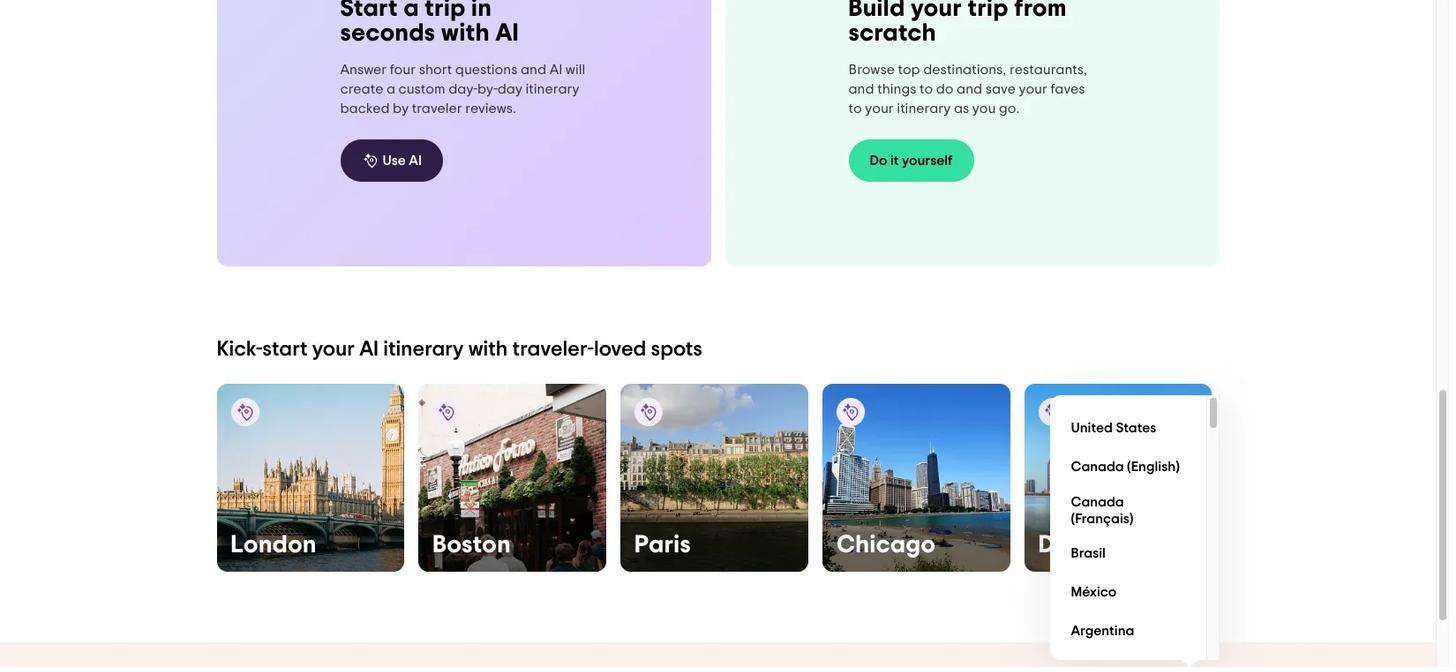 Task type: vqa. For each thing, say whether or not it's contained in the screenshot.
1st Trip from right
yes



Task type: describe. For each thing, give the bounding box(es) containing it.
scratch
[[849, 21, 937, 46]]

and for start a trip in seconds with ai
[[521, 62, 547, 76]]

states
[[1116, 421, 1157, 435]]

méxico link
[[1064, 574, 1192, 612]]

canada for canada (français)
[[1071, 495, 1124, 509]]

trip for a
[[425, 0, 466, 21]]

canada (français)
[[1071, 495, 1134, 526]]

save
[[986, 82, 1016, 96]]

faves
[[1051, 82, 1085, 96]]

by
[[393, 101, 409, 115]]

spots
[[651, 339, 703, 360]]

from
[[1014, 0, 1067, 21]]

with for itinerary
[[468, 339, 508, 360]]

go.
[[999, 102, 1020, 116]]

loved
[[594, 339, 646, 360]]

reviews.
[[465, 101, 516, 115]]

use ai button
[[340, 139, 443, 182]]

2 horizontal spatial and
[[957, 82, 983, 96]]

top
[[898, 63, 920, 77]]

ai right start
[[359, 339, 379, 360]]

a inside answer four short questions and ai will create a custom day-by-day itinerary backed by traveler reviews.
[[386, 82, 395, 96]]

itinerary inside answer four short questions and ai will create a custom day-by-day itinerary backed by traveler reviews.
[[526, 82, 580, 96]]

start a trip in seconds with ai
[[340, 0, 519, 46]]

canada for canada (english)
[[1071, 460, 1124, 474]]

argentina
[[1071, 624, 1135, 638]]

day-
[[449, 82, 478, 96]]

it
[[891, 154, 899, 168]]

canada (english)
[[1071, 460, 1180, 474]]

your right start
[[312, 339, 355, 360]]

united
[[1071, 421, 1113, 435]]

will
[[566, 62, 586, 76]]

boston link
[[419, 384, 606, 572]]

paris link
[[621, 384, 808, 572]]

argentina link
[[1064, 612, 1192, 651]]

ai inside button
[[409, 153, 422, 167]]

do
[[870, 154, 888, 168]]

create
[[340, 82, 383, 96]]

london
[[231, 533, 317, 558]]

yourself
[[902, 154, 953, 168]]

start
[[340, 0, 398, 21]]

(français)
[[1071, 512, 1134, 526]]

answer
[[340, 62, 387, 76]]

your down restaurants,
[[1019, 82, 1048, 96]]

london link
[[217, 384, 405, 572]]

méxico
[[1071, 585, 1117, 600]]

backed
[[340, 101, 390, 115]]

boston
[[433, 533, 511, 558]]

brasil
[[1071, 547, 1106, 561]]

answer four short questions and ai will create a custom day-by-day itinerary backed by traveler reviews.
[[340, 62, 586, 115]]

by-
[[478, 82, 498, 96]]

you
[[973, 102, 996, 116]]

seconds
[[340, 21, 436, 46]]

0 horizontal spatial to
[[849, 102, 862, 116]]



Task type: locate. For each thing, give the bounding box(es) containing it.
1 trip from the left
[[425, 0, 466, 21]]

to left do
[[920, 82, 933, 96]]

and up day
[[521, 62, 547, 76]]

1 vertical spatial to
[[849, 102, 862, 116]]

destinations,
[[923, 63, 1007, 77]]

a
[[404, 0, 419, 21], [386, 82, 395, 96]]

and down browse
[[849, 82, 874, 96]]

0 vertical spatial canada
[[1071, 460, 1124, 474]]

0 vertical spatial with
[[441, 21, 490, 46]]

do it yourself
[[870, 154, 953, 168]]

four
[[390, 62, 416, 76]]

canada
[[1071, 460, 1124, 474], [1071, 495, 1124, 509]]

with
[[441, 21, 490, 46], [468, 339, 508, 360]]

day
[[498, 82, 523, 96]]

ai
[[496, 21, 519, 46], [550, 62, 563, 76], [409, 153, 422, 167], [359, 339, 379, 360]]

united states link
[[1064, 409, 1192, 448]]

0 horizontal spatial and
[[521, 62, 547, 76]]

ai inside answer four short questions and ai will create a custom day-by-day itinerary backed by traveler reviews.
[[550, 62, 563, 76]]

2 canada from the top
[[1071, 495, 1124, 509]]

trip
[[425, 0, 466, 21], [968, 0, 1009, 21]]

brasil link
[[1064, 535, 1192, 574]]

canada (français) link
[[1064, 487, 1192, 535]]

1 horizontal spatial trip
[[968, 0, 1009, 21]]

chicago link
[[823, 384, 1010, 572]]

as
[[954, 102, 969, 116]]

ai right use
[[409, 153, 422, 167]]

1 horizontal spatial and
[[849, 82, 874, 96]]

1 horizontal spatial to
[[920, 82, 933, 96]]

in
[[471, 0, 492, 21]]

your down things
[[865, 102, 894, 116]]

trip left in
[[425, 0, 466, 21]]

your
[[911, 0, 962, 21], [1019, 82, 1048, 96], [865, 102, 894, 116], [312, 339, 355, 360]]

2 trip from the left
[[968, 0, 1009, 21]]

canada inside canada (français)
[[1071, 495, 1124, 509]]

trip inside "start a trip in seconds with ai"
[[425, 0, 466, 21]]

2 vertical spatial itinerary
[[383, 339, 464, 360]]

browse top destinations, restaurants, and things to do and save your faves to your itinerary as you go.
[[849, 63, 1088, 116]]

1 vertical spatial a
[[386, 82, 395, 96]]

dubai
[[1039, 533, 1107, 558]]

0 vertical spatial to
[[920, 82, 933, 96]]

1 horizontal spatial a
[[404, 0, 419, 21]]

0 horizontal spatial trip
[[425, 0, 466, 21]]

your right the build
[[911, 0, 962, 21]]

a right start
[[404, 0, 419, 21]]

2 horizontal spatial itinerary
[[897, 102, 951, 116]]

to
[[920, 82, 933, 96], [849, 102, 862, 116]]

(english)
[[1127, 460, 1180, 474]]

ai right in
[[496, 21, 519, 46]]

start
[[262, 339, 308, 360]]

browse
[[849, 63, 895, 77]]

traveler
[[412, 101, 462, 115]]

canada up (français)
[[1071, 495, 1124, 509]]

trip for your
[[968, 0, 1009, 21]]

ai inside "start a trip in seconds with ai"
[[496, 21, 519, 46]]

trip inside build your trip from scratch
[[968, 0, 1009, 21]]

1 vertical spatial with
[[468, 339, 508, 360]]

paris
[[635, 533, 691, 558]]

and down destinations,
[[957, 82, 983, 96]]

kick-
[[217, 339, 262, 360]]

with left traveler-
[[468, 339, 508, 360]]

build your trip from scratch
[[849, 0, 1067, 46]]

a inside "start a trip in seconds with ai"
[[404, 0, 419, 21]]

with for seconds
[[441, 21, 490, 46]]

with inside "start a trip in seconds with ai"
[[441, 21, 490, 46]]

1 horizontal spatial itinerary
[[526, 82, 580, 96]]

things
[[877, 82, 917, 96]]

menu containing united states
[[1050, 395, 1219, 667]]

itinerary inside browse top destinations, restaurants, and things to do and save your faves to your itinerary as you go.
[[897, 102, 951, 116]]

chicago
[[837, 533, 936, 558]]

0 vertical spatial itinerary
[[526, 82, 580, 96]]

with up questions
[[441, 21, 490, 46]]

1 vertical spatial canada
[[1071, 495, 1124, 509]]

0 vertical spatial a
[[404, 0, 419, 21]]

itinerary
[[526, 82, 580, 96], [897, 102, 951, 116], [383, 339, 464, 360]]

1 canada from the top
[[1071, 460, 1124, 474]]

a up the by
[[386, 82, 395, 96]]

and inside answer four short questions and ai will create a custom day-by-day itinerary backed by traveler reviews.
[[521, 62, 547, 76]]

restaurants,
[[1010, 63, 1088, 77]]

build
[[849, 0, 905, 21]]

use ai
[[383, 153, 422, 167]]

and
[[521, 62, 547, 76], [849, 82, 874, 96], [957, 82, 983, 96]]

do it yourself button
[[849, 139, 974, 182]]

0 horizontal spatial itinerary
[[383, 339, 464, 360]]

custom
[[399, 82, 445, 96]]

traveler-
[[512, 339, 594, 360]]

do
[[936, 82, 954, 96]]

dubai link
[[1024, 384, 1212, 572]]

ai left "will"
[[550, 62, 563, 76]]

canada (english) link
[[1064, 448, 1192, 487]]

trip left from
[[968, 0, 1009, 21]]

use
[[383, 153, 406, 167]]

questions
[[455, 62, 518, 76]]

short
[[419, 62, 452, 76]]

to down browse
[[849, 102, 862, 116]]

0 horizontal spatial a
[[386, 82, 395, 96]]

1 vertical spatial itinerary
[[897, 102, 951, 116]]

your inside build your trip from scratch
[[911, 0, 962, 21]]

united states
[[1071, 421, 1157, 435]]

kick-start your ai itinerary with traveler-loved spots
[[217, 339, 703, 360]]

and for build your trip from scratch
[[849, 82, 874, 96]]

canada down united
[[1071, 460, 1124, 474]]

menu
[[1050, 395, 1219, 667]]



